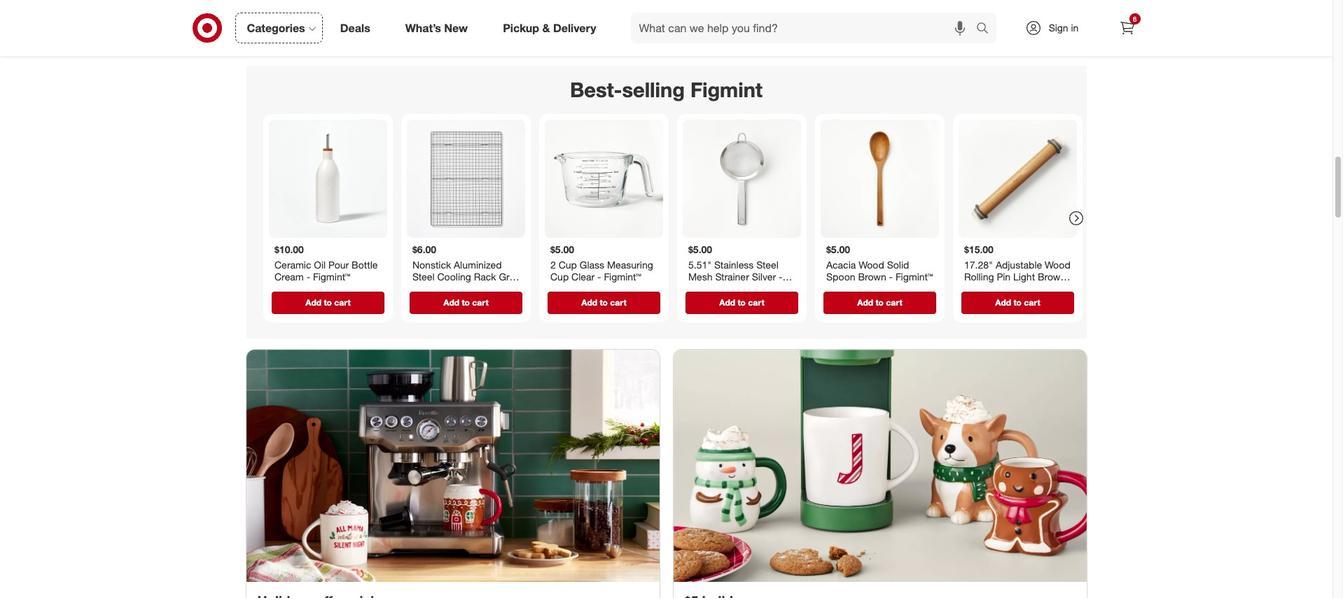 Task type: locate. For each thing, give the bounding box(es) containing it.
glass
[[579, 259, 604, 270]]

2 $5.00 from the left
[[688, 243, 712, 255]]

figmint™ inside $5.00 acacia wood solid spoon brown - figmint™
[[895, 271, 933, 283]]

$5.00 inside $5.00 5.51" stainless steel mesh strainer silver - figmint™
[[688, 243, 712, 255]]

brown
[[858, 271, 886, 283], [1037, 271, 1066, 283]]

nonstick
[[412, 259, 451, 270]]

cart
[[334, 297, 350, 308], [472, 297, 488, 308], [610, 297, 626, 308], [748, 297, 764, 308], [886, 297, 902, 308], [1024, 297, 1040, 308]]

add down strainer
[[719, 297, 735, 308]]

rolling
[[964, 271, 994, 283]]

nonstick aluminized steel cooling rack gray - figmint™ image
[[407, 120, 525, 238]]

mesh
[[688, 271, 712, 283]]

figmint™ down measuring
[[604, 271, 641, 283]]

2 wood from the left
[[1045, 259, 1070, 270]]

2 add to cart button from the left
[[409, 291, 522, 314]]

acacia
[[826, 259, 856, 270]]

6 add to cart from the left
[[995, 297, 1040, 308]]

- right silver
[[778, 271, 782, 283]]

add down cooling
[[443, 297, 459, 308]]

add to cart button down light
[[961, 291, 1074, 314]]

- inside $5.00 2 cup glass measuring cup clear - figmint™
[[597, 271, 601, 283]]

2 horizontal spatial $5.00
[[826, 243, 850, 255]]

to down oil at the top of page
[[323, 297, 332, 308]]

to for rack
[[461, 297, 470, 308]]

17.28" adjustable wood rolling pin light brown - figmint™ image
[[958, 120, 1077, 238]]

3 add to cart from the left
[[581, 297, 626, 308]]

add to cart button for strainer
[[685, 291, 798, 314]]

to down strainer
[[737, 297, 745, 308]]

4 add to cart button from the left
[[685, 291, 798, 314]]

pour
[[328, 259, 349, 270]]

4 to from the left
[[737, 297, 745, 308]]

$5.00 inside $5.00 acacia wood solid spoon brown - figmint™
[[826, 243, 850, 255]]

cart down light
[[1024, 297, 1040, 308]]

cart for pin
[[1024, 297, 1040, 308]]

selling
[[622, 77, 685, 103]]

1 wood from the left
[[858, 259, 884, 270]]

1 horizontal spatial steel
[[756, 259, 778, 270]]

wood right adjustable
[[1045, 259, 1070, 270]]

6 add to cart button from the left
[[961, 291, 1074, 314]]

What can we help you find? suggestions appear below search field
[[631, 13, 979, 43]]

wood
[[858, 259, 884, 270], [1045, 259, 1070, 270]]

add to cart for rack
[[443, 297, 488, 308]]

oil
[[314, 259, 325, 270]]

$5.00 inside $5.00 2 cup glass measuring cup clear - figmint™
[[550, 243, 574, 255]]

17.28"
[[964, 259, 993, 270]]

- down glass
[[597, 271, 601, 283]]

pickup & delivery
[[503, 21, 596, 35]]

cup
[[558, 259, 577, 270], [550, 271, 568, 283]]

3 $5.00 from the left
[[826, 243, 850, 255]]

add to cart down strainer
[[719, 297, 764, 308]]

$5.00 up acacia
[[826, 243, 850, 255]]

add to cart down clear on the top of page
[[581, 297, 626, 308]]

add to cart button down oil at the top of page
[[271, 291, 384, 314]]

steel
[[756, 259, 778, 270], [412, 271, 434, 283]]

add down pin
[[995, 297, 1011, 308]]

add to cart
[[305, 297, 350, 308], [443, 297, 488, 308], [581, 297, 626, 308], [719, 297, 764, 308], [857, 297, 902, 308], [995, 297, 1040, 308]]

1 $5.00 from the left
[[550, 243, 574, 255]]

2 to from the left
[[461, 297, 470, 308]]

add to cart button
[[271, 291, 384, 314], [409, 291, 522, 314], [547, 291, 660, 314], [685, 291, 798, 314], [823, 291, 936, 314], [961, 291, 1074, 314]]

3 cart from the left
[[610, 297, 626, 308]]

add to cart button down strainer
[[685, 291, 798, 314]]

$5.00
[[550, 243, 574, 255], [688, 243, 712, 255], [826, 243, 850, 255]]

0 horizontal spatial steel
[[412, 271, 434, 283]]

figmint™ inside $6.00 nonstick aluminized steel cooling rack gray - figmint™
[[419, 283, 456, 295]]

5 add to cart button from the left
[[823, 291, 936, 314]]

3 to from the left
[[599, 297, 607, 308]]

$5.00 up 5.51"
[[688, 243, 712, 255]]

brown right spoon
[[858, 271, 886, 283]]

steel up silver
[[756, 259, 778, 270]]

$10.00
[[274, 243, 304, 255]]

cart down solid
[[886, 297, 902, 308]]

1 to from the left
[[323, 297, 332, 308]]

best-selling figmint
[[570, 77, 763, 103]]

add for cream
[[305, 297, 321, 308]]

add for cup
[[581, 297, 597, 308]]

add down $5.00 acacia wood solid spoon brown - figmint™
[[857, 297, 873, 308]]

1 horizontal spatial brown
[[1037, 271, 1066, 283]]

5.51" stainless steel mesh strainer silver - figmint™ image
[[682, 120, 801, 238]]

- down the rolling
[[964, 283, 968, 295]]

2 cart from the left
[[472, 297, 488, 308]]

to for pin
[[1013, 297, 1021, 308]]

steel inside $5.00 5.51" stainless steel mesh strainer silver - figmint™
[[756, 259, 778, 270]]

- right cream
[[306, 271, 310, 283]]

figmint™ down the rolling
[[971, 283, 1008, 295]]

5 add to cart from the left
[[857, 297, 902, 308]]

add down clear on the top of page
[[581, 297, 597, 308]]

add to cart down $5.00 acacia wood solid spoon brown - figmint™
[[857, 297, 902, 308]]

wood left solid
[[858, 259, 884, 270]]

4 cart from the left
[[748, 297, 764, 308]]

- down solid
[[889, 271, 893, 283]]

to down $5.00 2 cup glass measuring cup clear - figmint™ in the top of the page
[[599, 297, 607, 308]]

steel inside $6.00 nonstick aluminized steel cooling rack gray - figmint™
[[412, 271, 434, 283]]

add to cart button down clear on the top of page
[[547, 291, 660, 314]]

steel for 5.51" stainless steel mesh strainer silver - figmint™
[[756, 259, 778, 270]]

$15.00
[[964, 243, 993, 255]]

5 add from the left
[[857, 297, 873, 308]]

2 brown from the left
[[1037, 271, 1066, 283]]

3 add to cart button from the left
[[547, 291, 660, 314]]

3 add from the left
[[581, 297, 597, 308]]

figmint™
[[313, 271, 350, 283], [604, 271, 641, 283], [895, 271, 933, 283], [419, 283, 456, 295], [688, 283, 725, 295], [971, 283, 1008, 295]]

add down oil at the top of page
[[305, 297, 321, 308]]

cart down silver
[[748, 297, 764, 308]]

- inside $6.00 nonstick aluminized steel cooling rack gray - figmint™
[[412, 283, 416, 295]]

to down cooling
[[461, 297, 470, 308]]

2 add from the left
[[443, 297, 459, 308]]

figmint™ inside $15.00 17.28" adjustable wood rolling pin light brown - figmint™
[[971, 283, 1008, 295]]

acacia wood solid spoon brown - figmint™ image
[[820, 120, 939, 238]]

adjustable
[[995, 259, 1042, 270]]

6 cart from the left
[[1024, 297, 1040, 308]]

spoon
[[826, 271, 855, 283]]

5 to from the left
[[875, 297, 883, 308]]

add to cart button for cup
[[547, 291, 660, 314]]

add to cart for pin
[[995, 297, 1040, 308]]

- inside $15.00 17.28" adjustable wood rolling pin light brown - figmint™
[[964, 283, 968, 295]]

$15.00 17.28" adjustable wood rolling pin light brown - figmint™
[[964, 243, 1070, 295]]

1 add to cart button from the left
[[271, 291, 384, 314]]

figmint™ down pour
[[313, 271, 350, 283]]

add to cart for cup
[[581, 297, 626, 308]]

figmint™ down 'mesh'
[[688, 283, 725, 295]]

solid
[[887, 259, 909, 270]]

2 cup glass measuring cup clear - figmint™ image
[[544, 120, 663, 238]]

1 brown from the left
[[858, 271, 886, 283]]

steel down nonstick
[[412, 271, 434, 283]]

1 cart from the left
[[334, 297, 350, 308]]

-
[[306, 271, 310, 283], [597, 271, 601, 283], [778, 271, 782, 283], [889, 271, 893, 283], [412, 283, 416, 295], [964, 283, 968, 295]]

add
[[305, 297, 321, 308], [443, 297, 459, 308], [581, 297, 597, 308], [719, 297, 735, 308], [857, 297, 873, 308], [995, 297, 1011, 308]]

clear
[[571, 271, 594, 283]]

5 cart from the left
[[886, 297, 902, 308]]

- inside $5.00 acacia wood solid spoon brown - figmint™
[[889, 271, 893, 283]]

0 horizontal spatial wood
[[858, 259, 884, 270]]

6 to from the left
[[1013, 297, 1021, 308]]

4 add from the left
[[719, 297, 735, 308]]

0 horizontal spatial $5.00
[[550, 243, 574, 255]]

figmint™ down cooling
[[419, 283, 456, 295]]

cart down measuring
[[610, 297, 626, 308]]

$10.00 ceramic oil pour bottle cream - figmint™
[[274, 243, 377, 283]]

2 add to cart from the left
[[443, 297, 488, 308]]

sign
[[1049, 22, 1068, 34]]

add to cart down light
[[995, 297, 1040, 308]]

1 add to cart from the left
[[305, 297, 350, 308]]

add to cart button down cooling
[[409, 291, 522, 314]]

figmint™ down solid
[[895, 271, 933, 283]]

categories link
[[235, 13, 323, 43]]

figmint™ inside $5.00 5.51" stainless steel mesh strainer silver - figmint™
[[688, 283, 725, 295]]

- down nonstick
[[412, 283, 416, 295]]

to
[[323, 297, 332, 308], [461, 297, 470, 308], [599, 297, 607, 308], [737, 297, 745, 308], [875, 297, 883, 308], [1013, 297, 1021, 308]]

0 horizontal spatial brown
[[858, 271, 886, 283]]

add to cart down oil at the top of page
[[305, 297, 350, 308]]

4 add to cart from the left
[[719, 297, 764, 308]]

cart down pour
[[334, 297, 350, 308]]

add to cart for brown
[[857, 297, 902, 308]]

brown right light
[[1037, 271, 1066, 283]]

cart down rack
[[472, 297, 488, 308]]

to down light
[[1013, 297, 1021, 308]]

to for cream
[[323, 297, 332, 308]]

to down $5.00 acacia wood solid spoon brown - figmint™
[[875, 297, 883, 308]]

6 add from the left
[[995, 297, 1011, 308]]

1 add from the left
[[305, 297, 321, 308]]

new
[[444, 21, 468, 35]]

search button
[[970, 13, 1003, 46]]

1 horizontal spatial $5.00
[[688, 243, 712, 255]]

categories
[[247, 21, 305, 35]]

1 horizontal spatial wood
[[1045, 259, 1070, 270]]

add to cart down cooling
[[443, 297, 488, 308]]

add to cart button down $5.00 acacia wood solid spoon brown - figmint™
[[823, 291, 936, 314]]

$5.00 up 2
[[550, 243, 574, 255]]

what's new link
[[393, 13, 485, 43]]

$6.00
[[412, 243, 436, 255]]



Task type: describe. For each thing, give the bounding box(es) containing it.
deals
[[340, 21, 370, 35]]

add to cart button for cream
[[271, 291, 384, 314]]

brown inside $5.00 acacia wood solid spoon brown - figmint™
[[858, 271, 886, 283]]

delivery
[[553, 21, 596, 35]]

add for rack
[[443, 297, 459, 308]]

6 link
[[1112, 13, 1143, 43]]

cream
[[274, 271, 303, 283]]

cart for brown
[[886, 297, 902, 308]]

add to cart for cream
[[305, 297, 350, 308]]

ceramic
[[274, 259, 311, 270]]

figmint
[[691, 77, 763, 103]]

- inside $5.00 5.51" stainless steel mesh strainer silver - figmint™
[[778, 271, 782, 283]]

cup down 2
[[550, 271, 568, 283]]

to for cup
[[599, 297, 607, 308]]

gray
[[499, 271, 519, 283]]

figmint™ inside $10.00 ceramic oil pour bottle cream - figmint™
[[313, 271, 350, 283]]

add to cart button for pin
[[961, 291, 1074, 314]]

$5.00 for $5.00 5.51" stainless steel mesh strainer silver - figmint™
[[688, 243, 712, 255]]

2
[[550, 259, 556, 270]]

steel for nonstick aluminized steel cooling rack gray - figmint™
[[412, 271, 434, 283]]

search
[[970, 22, 1003, 36]]

cup right 2
[[558, 259, 577, 270]]

wood inside $5.00 acacia wood solid spoon brown - figmint™
[[858, 259, 884, 270]]

add to cart for strainer
[[719, 297, 764, 308]]

cart for rack
[[472, 297, 488, 308]]

add for brown
[[857, 297, 873, 308]]

cart for cream
[[334, 297, 350, 308]]

pickup
[[503, 21, 539, 35]]

figmint™ inside $5.00 2 cup glass measuring cup clear - figmint™
[[604, 271, 641, 283]]

$5.00 for $5.00 2 cup glass measuring cup clear - figmint™
[[550, 243, 574, 255]]

sign in
[[1049, 22, 1079, 34]]

carousel region
[[246, 66, 1087, 350]]

aluminized
[[453, 259, 501, 270]]

cooling
[[437, 271, 471, 283]]

measuring
[[607, 259, 653, 270]]

ceramic oil pour bottle cream - figmint™ image
[[269, 120, 387, 238]]

pin
[[997, 271, 1010, 283]]

brown inside $15.00 17.28" adjustable wood rolling pin light brown - figmint™
[[1037, 271, 1066, 283]]

$5.00 2 cup glass measuring cup clear - figmint™
[[550, 243, 653, 283]]

- inside $10.00 ceramic oil pour bottle cream - figmint™
[[306, 271, 310, 283]]

to for strainer
[[737, 297, 745, 308]]

cart for strainer
[[748, 297, 764, 308]]

in
[[1071, 22, 1079, 34]]

to for brown
[[875, 297, 883, 308]]

deals link
[[328, 13, 388, 43]]

stainless
[[714, 259, 753, 270]]

pickup & delivery link
[[491, 13, 614, 43]]

bottle
[[351, 259, 377, 270]]

$6.00 nonstick aluminized steel cooling rack gray - figmint™
[[412, 243, 519, 295]]

add for pin
[[995, 297, 1011, 308]]

light
[[1013, 271, 1035, 283]]

silver
[[752, 271, 776, 283]]

wood inside $15.00 17.28" adjustable wood rolling pin light brown - figmint™
[[1045, 259, 1070, 270]]

$5.00 acacia wood solid spoon brown - figmint™
[[826, 243, 933, 283]]

sign in link
[[1013, 13, 1101, 43]]

cart for cup
[[610, 297, 626, 308]]

best-
[[570, 77, 622, 103]]

add for strainer
[[719, 297, 735, 308]]

$5.00 for $5.00 acacia wood solid spoon brown - figmint™
[[826, 243, 850, 255]]

add to cart button for rack
[[409, 291, 522, 314]]

5.51"
[[688, 259, 711, 270]]

&
[[542, 21, 550, 35]]

rack
[[474, 271, 496, 283]]

6
[[1133, 15, 1137, 23]]

what's new
[[405, 21, 468, 35]]

strainer
[[715, 271, 749, 283]]

add to cart button for brown
[[823, 291, 936, 314]]

what's
[[405, 21, 441, 35]]

$5.00 5.51" stainless steel mesh strainer silver - figmint™
[[688, 243, 782, 295]]



Task type: vqa. For each thing, say whether or not it's contained in the screenshot.
the left the 'fabric'
no



